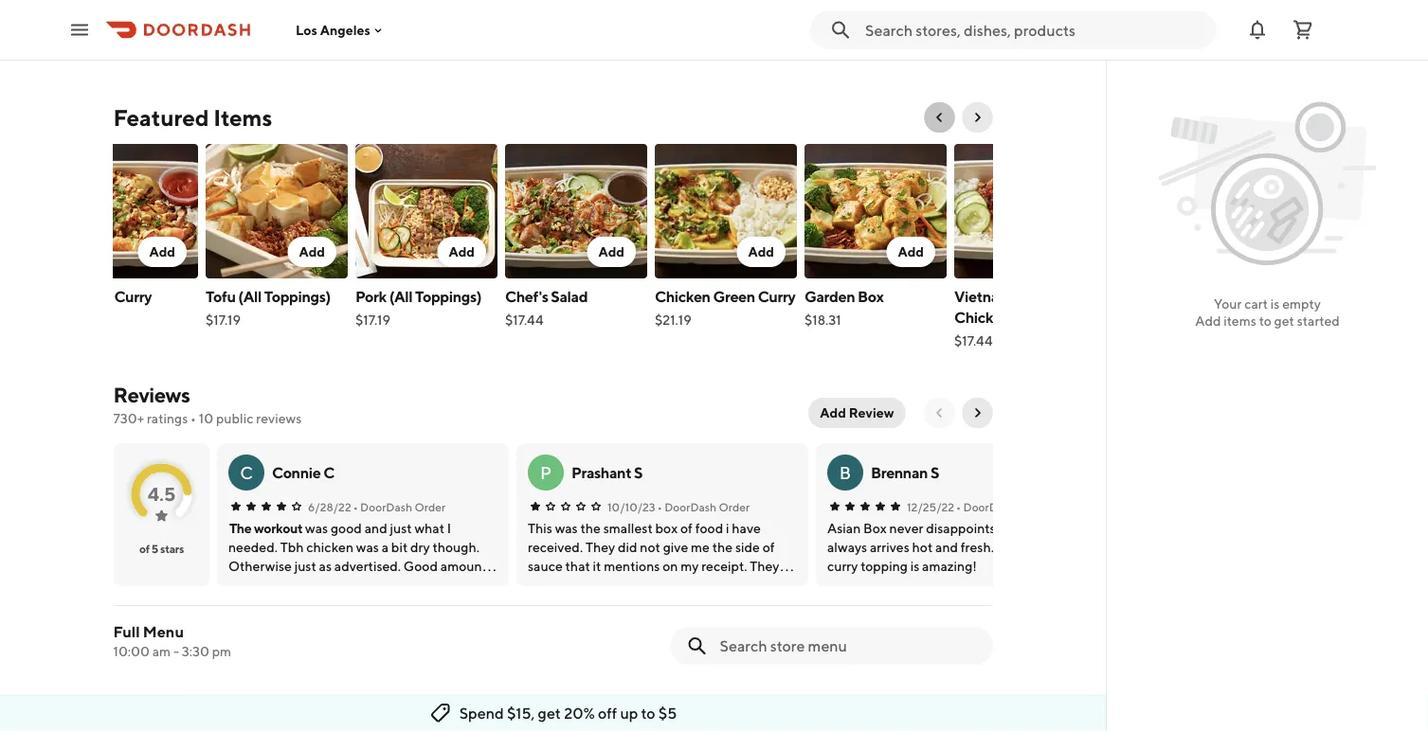 Task type: locate. For each thing, give the bounding box(es) containing it.
1 drinks from the left
[[294, 695, 332, 711]]

1 $17.19 from the left
[[206, 312, 241, 328]]

full menu 10:00 am - 3:30 pm
[[113, 623, 231, 660]]

0 vertical spatial get
[[1275, 313, 1295, 329]]

drinks
[[294, 695, 332, 711], [822, 695, 861, 711]]

get
[[1275, 313, 1295, 329], [538, 705, 561, 723]]

1 • doordash order from the left
[[353, 501, 445, 514]]

notification bell image
[[1247, 18, 1269, 41]]

$17.19 down tofu
[[206, 312, 241, 328]]

1 horizontal spatial toppings)
[[416, 288, 482, 306]]

• right 12/25/22
[[956, 501, 961, 514]]

s
[[634, 464, 642, 482], [930, 464, 939, 482]]

feast
[[766, 695, 799, 711]]

• inside 'reviews 730+ ratings • 10 public reviews'
[[191, 411, 196, 427]]

1 horizontal spatial • doordash order
[[657, 501, 750, 514]]

0 horizontal spatial $17.19
[[206, 312, 241, 328]]

0 horizontal spatial order
[[414, 501, 445, 514]]

chicken curry
[[56, 288, 152, 306]]

items inside button
[[203, 695, 236, 711]]

$17.44 down chef's
[[506, 312, 544, 328]]

0 horizontal spatial chicken
[[56, 288, 112, 306]]

1 horizontal spatial c
[[323, 464, 334, 482]]

2 curry from the left
[[759, 288, 796, 306]]

drinks inside boba drinks button
[[294, 695, 332, 711]]

(all for pork
[[390, 288, 413, 306]]

to for up
[[641, 705, 656, 723]]

toppings) right pork
[[416, 288, 482, 306]]

chicken green curry image
[[656, 144, 798, 279]]

box right $5
[[678, 695, 701, 711]]

$17.44 inside vietnamese hot chicken $17.44
[[955, 333, 994, 349]]

1 horizontal spatial to
[[1260, 313, 1272, 329]]

$17.19 for pork
[[356, 312, 391, 328]]

toppings) inside tofu (all toppings) $17.19
[[265, 288, 331, 306]]

(all for tofu
[[239, 288, 262, 306]]

6/28/22
[[308, 501, 351, 514]]

chef's
[[506, 288, 549, 306]]

2 horizontal spatial chicken
[[955, 309, 1011, 327]]

connie
[[272, 464, 320, 482]]

2 toppings) from the left
[[416, 288, 482, 306]]

1 horizontal spatial (all
[[390, 288, 413, 306]]

featured
[[113, 104, 209, 131]]

• doordash order for c
[[353, 501, 445, 514]]

reviews 730+ ratings • 10 public reviews
[[113, 383, 302, 427]]

3 order from the left
[[1018, 501, 1049, 514]]

Item Search search field
[[720, 636, 978, 657]]

2 add button from the left
[[288, 237, 337, 267]]

1 horizontal spatial your
[[1214, 296, 1242, 312]]

workout
[[254, 521, 302, 537]]

house
[[449, 695, 488, 711]]

(all inside pork (all toppings) $17.19
[[390, 288, 413, 306]]

0 vertical spatial items
[[214, 104, 272, 131]]

los angeles
[[296, 22, 371, 38]]

items
[[1224, 313, 1257, 329]]

2 • doordash order from the left
[[657, 501, 750, 514]]

0 horizontal spatial box
[[678, 695, 701, 711]]

(all inside tofu (all toppings) $17.19
[[239, 288, 262, 306]]

toppings) inside pork (all toppings) $17.19
[[416, 288, 482, 306]]

1 horizontal spatial box
[[859, 288, 884, 306]]

1 add button from the left
[[138, 237, 187, 267]]

3 doordash from the left
[[963, 501, 1015, 514]]

1 horizontal spatial $17.44
[[955, 333, 994, 349]]

family feast button
[[724, 694, 799, 724]]

p
[[540, 463, 551, 483]]

scroll menu navigation right image
[[970, 696, 985, 711]]

doordash
[[360, 501, 412, 514], [664, 501, 716, 514], [963, 501, 1015, 514]]

your inside your cart is empty add items to get started
[[1214, 296, 1242, 312]]

tofu (all toppings) $17.19
[[206, 288, 331, 328]]

is
[[1271, 296, 1280, 312]]

items
[[214, 104, 272, 131], [203, 695, 236, 711]]

4 add button from the left
[[588, 237, 637, 267]]

previous image
[[932, 406, 948, 421]]

s up 10/10/23 in the bottom left of the page
[[634, 464, 642, 482]]

next image
[[970, 406, 985, 421]]

add
[[150, 244, 176, 260], [299, 244, 326, 260], [449, 244, 475, 260], [599, 244, 625, 260], [749, 244, 775, 260], [899, 244, 925, 260], [1196, 313, 1222, 329], [820, 405, 846, 421]]

of 5 stars
[[139, 542, 183, 556]]

your left own
[[616, 695, 643, 711]]

chicken inside the chicken green curry $21.19
[[656, 288, 711, 306]]

add inside your cart is empty add items to get started
[[1196, 313, 1222, 329]]

0 horizontal spatial doordash
[[360, 501, 412, 514]]

1 vertical spatial your
[[616, 695, 643, 711]]

menu
[[143, 623, 184, 641]]

1 vertical spatial get
[[538, 705, 561, 723]]

2 horizontal spatial doordash
[[963, 501, 1015, 514]]

0 horizontal spatial toppings)
[[265, 288, 331, 306]]

los
[[296, 22, 317, 38]]

• doordash order right 10/10/23 in the bottom left of the page
[[657, 501, 750, 514]]

boba
[[259, 695, 291, 711]]

• for c
[[353, 501, 358, 514]]

$17.19 inside tofu (all toppings) $17.19
[[206, 312, 241, 328]]

1 horizontal spatial get
[[1275, 313, 1295, 329]]

• doordash order right 6/28/22
[[353, 501, 445, 514]]

chicken
[[56, 288, 112, 306], [656, 288, 711, 306], [955, 309, 1011, 327]]

toppings)
[[265, 288, 331, 306], [416, 288, 482, 306]]

order
[[414, 501, 445, 514], [719, 501, 750, 514], [1018, 501, 1049, 514]]

curry inside the chicken green curry $21.19
[[759, 288, 796, 306]]

pork (all toppings) $17.19
[[356, 288, 482, 328]]

• left 10
[[191, 411, 196, 427]]

0 vertical spatial $17.44
[[506, 312, 544, 328]]

1 horizontal spatial order
[[719, 501, 750, 514]]

reviews
[[113, 383, 190, 408]]

c right connie
[[323, 464, 334, 482]]

1 order from the left
[[414, 501, 445, 514]]

0 horizontal spatial to
[[641, 705, 656, 723]]

previous button of carousel image
[[932, 110, 948, 125]]

2 doordash from the left
[[664, 501, 716, 514]]

1 (all from the left
[[239, 288, 262, 306]]

(all
[[239, 288, 262, 306], [390, 288, 413, 306]]

$17.44 down vietnamese
[[955, 333, 994, 349]]

3 • doordash order from the left
[[956, 501, 1049, 514]]

to inside your cart is empty add items to get started
[[1260, 313, 1272, 329]]

1 toppings) from the left
[[265, 288, 331, 306]]

curry down chicken curry image
[[115, 288, 152, 306]]

c left connie
[[240, 463, 253, 483]]

drinks button
[[822, 694, 861, 724]]

1 doordash from the left
[[360, 501, 412, 514]]

• for b
[[956, 501, 961, 514]]

garden
[[805, 288, 856, 306]]

box inside create your own box button
[[678, 695, 701, 711]]

2 (all from the left
[[390, 288, 413, 306]]

0 vertical spatial your
[[1214, 296, 1242, 312]]

$17.19
[[206, 312, 241, 328], [356, 312, 391, 328]]

2 s from the left
[[930, 464, 939, 482]]

spring rolls button
[[355, 694, 427, 724]]

1 curry from the left
[[115, 288, 152, 306]]

toppings) left pork
[[265, 288, 331, 306]]

1 vertical spatial items
[[203, 695, 236, 711]]

doordash for c
[[360, 501, 412, 514]]

•
[[191, 411, 196, 427], [353, 501, 358, 514], [657, 501, 662, 514], [956, 501, 961, 514]]

full
[[113, 623, 140, 641]]

toppings) for tofu (all toppings)
[[265, 288, 331, 306]]

1 horizontal spatial s
[[930, 464, 939, 482]]

ratings
[[147, 411, 188, 427]]

(all right pork
[[390, 288, 413, 306]]

(all right tofu
[[239, 288, 262, 306]]

stars
[[160, 542, 183, 556]]

items right featured
[[214, 104, 272, 131]]

1 horizontal spatial curry
[[759, 288, 796, 306]]

your up items
[[1214, 296, 1242, 312]]

doordash right 12/25/22
[[963, 501, 1015, 514]]

vietnamese
[[955, 288, 1035, 306]]

• right 10/10/23 in the bottom left of the page
[[657, 501, 662, 514]]

get down is
[[1275, 313, 1295, 329]]

to down cart
[[1260, 313, 1272, 329]]

drinks down 'item search' search field
[[822, 695, 861, 711]]

20%
[[564, 705, 595, 723]]

$17.19 down pork
[[356, 312, 391, 328]]

items for popular items
[[203, 695, 236, 711]]

1 horizontal spatial drinks
[[822, 695, 861, 711]]

0 vertical spatial box
[[859, 288, 884, 306]]

box right garden
[[859, 288, 884, 306]]

2 $17.19 from the left
[[356, 312, 391, 328]]

6 add button from the left
[[887, 237, 936, 267]]

chicken curry image
[[56, 144, 199, 279]]

• right 6/28/22
[[353, 501, 358, 514]]

$17.19 inside pork (all toppings) $17.19
[[356, 312, 391, 328]]

2 horizontal spatial • doordash order
[[956, 501, 1049, 514]]

to
[[1260, 313, 1272, 329], [641, 705, 656, 723]]

1 vertical spatial to
[[641, 705, 656, 723]]

popular items button
[[153, 694, 236, 724]]

add button
[[138, 237, 187, 267], [288, 237, 337, 267], [438, 237, 487, 267], [588, 237, 637, 267], [737, 237, 786, 267], [887, 237, 936, 267]]

1 vertical spatial $17.44
[[955, 333, 994, 349]]

doordash right 10/10/23 in the bottom left of the page
[[664, 501, 716, 514]]

0 horizontal spatial • doordash order
[[353, 501, 445, 514]]

c
[[240, 463, 253, 483], [323, 464, 334, 482]]

0 horizontal spatial $17.44
[[506, 312, 544, 328]]

3 add button from the left
[[438, 237, 487, 267]]

doordash right 6/28/22
[[360, 501, 412, 514]]

0 horizontal spatial (all
[[239, 288, 262, 306]]

drinks right boba
[[294, 695, 332, 711]]

house favorites. button
[[449, 694, 549, 724]]

create your own box button
[[572, 694, 701, 724]]

gluten free desserts button
[[883, 694, 1010, 724]]

0 horizontal spatial curry
[[115, 288, 152, 306]]

am
[[152, 644, 171, 660]]

1 horizontal spatial chicken
[[656, 288, 711, 306]]

5 add button from the left
[[737, 237, 786, 267]]

1 vertical spatial box
[[678, 695, 701, 711]]

0 horizontal spatial drinks
[[294, 695, 332, 711]]

4.5
[[147, 483, 175, 505]]

spend $15, get 20% off up to $5
[[459, 705, 677, 723]]

0 horizontal spatial s
[[634, 464, 642, 482]]

s up 12/25/22
[[930, 464, 939, 482]]

0 horizontal spatial your
[[616, 695, 643, 711]]

order for c
[[414, 501, 445, 514]]

get right $15,
[[538, 705, 561, 723]]

1 horizontal spatial doordash
[[664, 501, 716, 514]]

0 horizontal spatial get
[[538, 705, 561, 723]]

pm
[[212, 644, 231, 660]]

• doordash order right 12/25/22
[[956, 501, 1049, 514]]

$21.19
[[656, 312, 692, 328]]

1 horizontal spatial $17.19
[[356, 312, 391, 328]]

gluten
[[883, 695, 925, 711]]

2 horizontal spatial order
[[1018, 501, 1049, 514]]

• doordash order
[[353, 501, 445, 514], [657, 501, 750, 514], [956, 501, 1049, 514]]

add for pork (all toppings)
[[449, 244, 475, 260]]

2 drinks from the left
[[822, 695, 861, 711]]

s for b
[[930, 464, 939, 482]]

box
[[859, 288, 884, 306], [678, 695, 701, 711]]

add button for garden box
[[887, 237, 936, 267]]

boba drinks button
[[259, 694, 332, 724]]

curry right green
[[759, 288, 796, 306]]

2 order from the left
[[719, 501, 750, 514]]

to right 'up'
[[641, 705, 656, 723]]

0 vertical spatial to
[[1260, 313, 1272, 329]]

doordash for b
[[963, 501, 1015, 514]]

1 s from the left
[[634, 464, 642, 482]]

items inside heading
[[214, 104, 272, 131]]

s for p
[[634, 464, 642, 482]]

$17.44
[[506, 312, 544, 328], [955, 333, 994, 349]]

items right popular
[[203, 695, 236, 711]]

brennan s
[[871, 464, 939, 482]]



Task type: vqa. For each thing, say whether or not it's contained in the screenshot.
1st "S"
yes



Task type: describe. For each thing, give the bounding box(es) containing it.
730+
[[113, 411, 144, 427]]

tofu
[[206, 288, 236, 306]]

add inside button
[[820, 405, 846, 421]]

12/25/22
[[907, 501, 954, 514]]

Store search: begin typing to search for stores available on DoorDash text field
[[866, 19, 1205, 40]]

box inside 'garden box $18.31'
[[859, 288, 884, 306]]

3:30
[[182, 644, 209, 660]]

• for p
[[657, 501, 662, 514]]

10:00
[[113, 644, 150, 660]]

• doordash order for b
[[956, 501, 1049, 514]]

10/10/23
[[607, 501, 655, 514]]

0 items, open order cart image
[[1292, 18, 1315, 41]]

started
[[1298, 313, 1340, 329]]

angeles
[[320, 22, 371, 38]]

public
[[216, 411, 254, 427]]

featured items heading
[[113, 102, 272, 133]]

$17.44 inside chef's salad $17.44
[[506, 312, 544, 328]]

$17.19 for tofu
[[206, 312, 241, 328]]

order for p
[[719, 501, 750, 514]]

salad
[[552, 288, 588, 306]]

add review
[[820, 405, 894, 421]]

featured items
[[113, 104, 272, 131]]

pork
[[356, 288, 387, 306]]

next button of carousel image
[[970, 110, 985, 125]]

add for chef's salad
[[599, 244, 625, 260]]

off
[[598, 705, 617, 723]]

add button for tofu (all toppings)
[[288, 237, 337, 267]]

los angeles button
[[296, 22, 386, 38]]

pork (all toppings) image
[[356, 144, 498, 279]]

free
[[928, 695, 956, 711]]

rolls
[[397, 695, 427, 711]]

b
[[839, 463, 851, 483]]

$15,
[[507, 705, 535, 723]]

popular
[[153, 695, 200, 711]]

hot
[[1038, 288, 1064, 306]]

• doordash order for p
[[657, 501, 750, 514]]

chicken for chicken green curry $21.19
[[656, 288, 711, 306]]

prashant s
[[571, 464, 642, 482]]

green
[[714, 288, 756, 306]]

10
[[199, 411, 213, 427]]

toppings) for pork (all toppings)
[[416, 288, 482, 306]]

5
[[151, 542, 158, 556]]

empty
[[1283, 296, 1322, 312]]

spend
[[459, 705, 504, 723]]

garden box image
[[805, 144, 948, 279]]

the
[[229, 521, 251, 537]]

family feast
[[724, 695, 799, 711]]

connie c
[[272, 464, 334, 482]]

own
[[646, 695, 675, 711]]

of
[[139, 542, 149, 556]]

$18.31
[[805, 312, 842, 328]]

the workout
[[229, 521, 302, 537]]

the workout button
[[229, 520, 302, 538]]

chicken inside vietnamese hot chicken $17.44
[[955, 309, 1011, 327]]

add for garden box
[[899, 244, 925, 260]]

spring rolls
[[355, 695, 427, 711]]

your inside button
[[616, 695, 643, 711]]

add button for chicken green curry
[[737, 237, 786, 267]]

cart
[[1245, 296, 1268, 312]]

add button for chef's salad
[[588, 237, 637, 267]]

get inside your cart is empty add items to get started
[[1275, 313, 1295, 329]]

prashant
[[571, 464, 631, 482]]

0 horizontal spatial c
[[240, 463, 253, 483]]

chicken green curry $21.19
[[656, 288, 796, 328]]

to for items
[[1260, 313, 1272, 329]]

chicken for chicken curry
[[56, 288, 112, 306]]

up
[[620, 705, 638, 723]]

add for tofu (all toppings)
[[299, 244, 326, 260]]

gluten free desserts
[[883, 695, 1010, 711]]

desserts
[[958, 695, 1010, 711]]

chef's salad $17.44
[[506, 288, 588, 328]]

$5
[[659, 705, 677, 723]]

house favorites.
[[449, 695, 549, 711]]

order for b
[[1018, 501, 1049, 514]]

items for featured items
[[214, 104, 272, 131]]

add for chicken curry
[[150, 244, 176, 260]]

add button for chicken curry
[[138, 237, 187, 267]]

add for chicken green curry
[[749, 244, 775, 260]]

add review button
[[809, 398, 906, 429]]

popular items
[[153, 695, 236, 711]]

favorites.
[[491, 695, 549, 711]]

chef's salad image
[[506, 144, 648, 279]]

garden box $18.31
[[805, 288, 884, 328]]

review
[[849, 405, 894, 421]]

family
[[724, 695, 764, 711]]

tofu (all toppings) image
[[206, 144, 348, 279]]

vietnamese hot chicken $17.44
[[955, 288, 1064, 349]]

reviews
[[256, 411, 302, 427]]

add button for pork (all toppings)
[[438, 237, 487, 267]]

-
[[173, 644, 179, 660]]

your cart is empty add items to get started
[[1196, 296, 1340, 329]]

reviews link
[[113, 383, 190, 408]]

doordash for p
[[664, 501, 716, 514]]

open menu image
[[68, 18, 91, 41]]

create
[[572, 695, 613, 711]]

spring
[[355, 695, 394, 711]]

brennan
[[871, 464, 928, 482]]

boba drinks
[[259, 695, 332, 711]]

create your own box
[[572, 695, 701, 711]]



